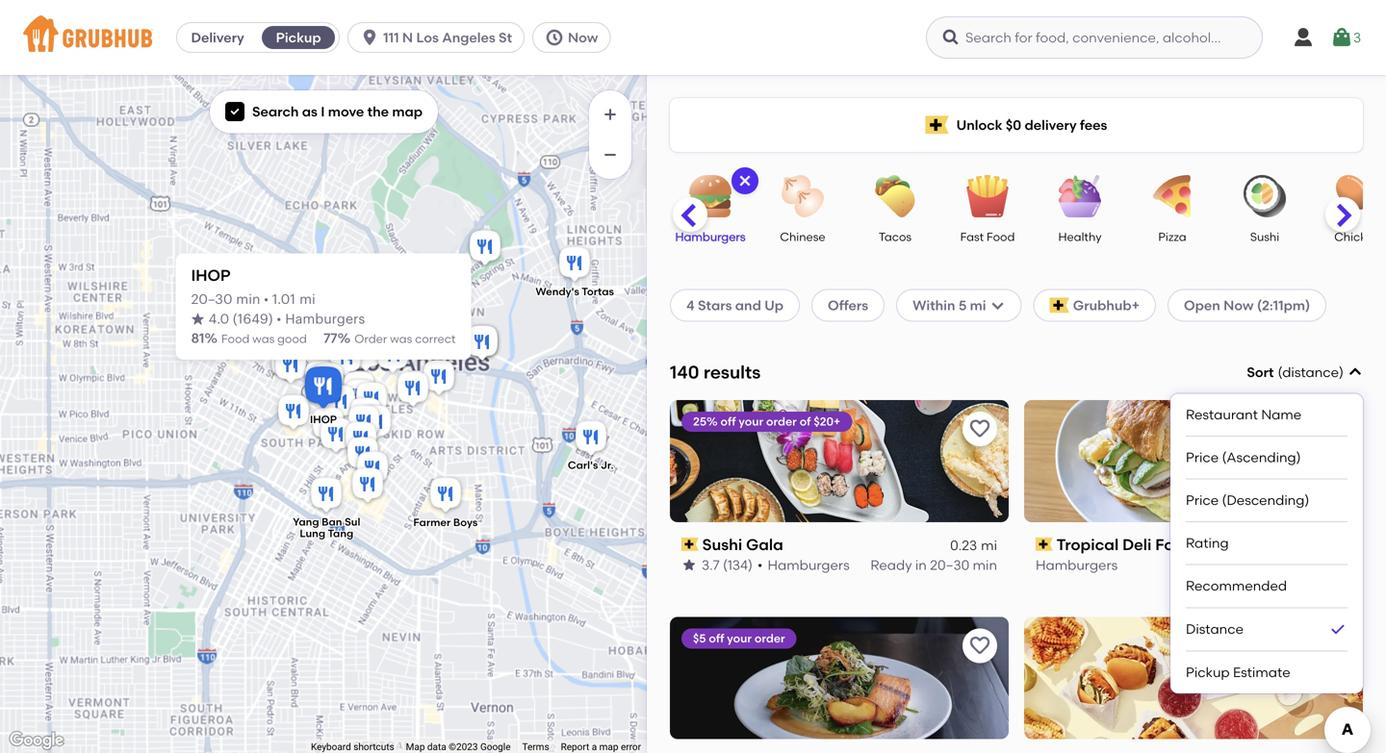 Task type: locate. For each thing, give the bounding box(es) containing it.
1 horizontal spatial sushi
[[1250, 230, 1279, 244]]

• hamburgers inside map region
[[277, 313, 365, 326]]

save this restaurant button
[[963, 412, 997, 446], [1317, 412, 1351, 446], [963, 629, 997, 664], [1317, 629, 1351, 664]]

1 vertical spatial price
[[1186, 492, 1219, 509]]

grubhub plus flag logo image for unlock $0 delivery fees
[[926, 116, 949, 134]]

chicken image
[[1323, 175, 1386, 218]]

lung
[[300, 528, 325, 541]]

• hamburgers
[[277, 313, 365, 326], [757, 557, 850, 574]]

1 horizontal spatial min
[[973, 557, 997, 574]]

your right the $5
[[727, 632, 752, 646]]

svg image
[[1330, 26, 1353, 49], [545, 28, 564, 47], [941, 28, 961, 47], [229, 106, 241, 118], [990, 298, 1005, 313]]

• for 3.7 (134)
[[757, 557, 763, 574]]

2 horizontal spatial food
[[1155, 535, 1194, 554]]

price up rating
[[1186, 492, 1219, 509]]

ihop
[[191, 266, 231, 285], [310, 414, 337, 427]]

tropical deli food truck image
[[394, 369, 432, 411]]

0 horizontal spatial )
[[268, 313, 273, 326]]

1 was from the left
[[252, 332, 275, 346]]

0 horizontal spatial map
[[392, 103, 423, 120]]

0 horizontal spatial ready
[[870, 557, 912, 574]]

1 vertical spatial ihop
[[310, 414, 337, 427]]

77
[[323, 330, 338, 347]]

1 vertical spatial (
[[1278, 364, 1282, 381]]

0 vertical spatial (
[[233, 313, 237, 326]]

1 vertical spatial )
[[1339, 364, 1344, 381]]

minus icon image
[[601, 145, 620, 165]]

map right a
[[599, 742, 618, 753]]

shortcuts
[[353, 742, 394, 753]]

move
[[328, 103, 364, 120]]

order right the $5
[[754, 632, 785, 646]]

0 horizontal spatial now
[[568, 29, 598, 46]]

terms
[[522, 742, 549, 753]]

1 vertical spatial pickup
[[1186, 664, 1230, 681]]

pickup up proceed
[[1186, 664, 1230, 681]]

pickup inside "field"
[[1186, 664, 1230, 681]]

price down the restaurant at bottom right
[[1186, 449, 1219, 466]]

1 horizontal spatial was
[[390, 332, 412, 346]]

ihop inside "ihop 20–30 min • 1.01 mi"
[[191, 266, 231, 285]]

ihop 20–30 min • 1.01 mi
[[191, 266, 315, 307]]

rating image
[[191, 313, 204, 325]]

mi right 5
[[970, 297, 986, 314]]

25%
[[693, 415, 718, 429]]

% left order
[[338, 330, 351, 347]]

fast
[[960, 230, 984, 244]]

ready for ready in 20–30 min
[[870, 557, 912, 574]]

1 vertical spatial 20–30
[[930, 557, 970, 574]]

save this restaurant image right name
[[1323, 418, 1346, 441]]

2 price from the top
[[1186, 492, 1219, 509]]

keyboard
[[311, 742, 351, 753]]

mi
[[299, 293, 315, 307], [970, 297, 986, 314], [981, 538, 997, 554]]

save this restaurant image for shake shack logo
[[1323, 635, 1346, 658]]

0 horizontal spatial sushi
[[702, 535, 742, 554]]

0 horizontal spatial (
[[233, 313, 237, 326]]

0 horizontal spatial %
[[204, 330, 217, 347]]

1 in from the left
[[915, 557, 927, 574]]

(
[[233, 313, 237, 326], [1278, 364, 1282, 381]]

recommended
[[1186, 578, 1287, 595]]

stars
[[698, 297, 732, 314]]

ihop image
[[300, 363, 347, 414]]

pickup
[[276, 29, 321, 46], [1186, 664, 1230, 681]]

list box
[[1186, 394, 1348, 694]]

( inside "field"
[[1278, 364, 1282, 381]]

food right the fast at the right top of the page
[[987, 230, 1015, 244]]

• hamburgers down gala
[[757, 557, 850, 574]]

now inside now button
[[568, 29, 598, 46]]

tropical deli food truck
[[1057, 535, 1239, 554]]

svg image for 3
[[1330, 26, 1353, 49]]

was right order
[[390, 332, 412, 346]]

salt n peppa image
[[341, 377, 379, 419]]

81
[[191, 330, 204, 347]]

0.23
[[950, 538, 977, 554]]

1 horizontal spatial food
[[987, 230, 1015, 244]]

plus icon image
[[601, 105, 620, 124]]

0 vertical spatial )
[[268, 313, 273, 326]]

0 horizontal spatial ihop
[[191, 266, 231, 285]]

2 vertical spatial •
[[757, 557, 763, 574]]

food right deli
[[1155, 535, 1194, 554]]

food down 4.0 ( 1649 )
[[221, 332, 250, 346]]

svg image right distance at right
[[1348, 365, 1363, 380]]

list box containing restaurant name
[[1186, 394, 1348, 694]]

(134)
[[723, 557, 753, 574]]

off right '25%'
[[720, 415, 736, 429]]

carl's jr. image
[[572, 418, 610, 461]]

2 horizontal spatial min
[[1327, 557, 1351, 574]]

1 vertical spatial sushi
[[702, 535, 742, 554]]

food for tropical deli food truck
[[1155, 535, 1194, 554]]

1 horizontal spatial %
[[338, 330, 351, 347]]

0 vertical spatial • hamburgers
[[277, 313, 365, 326]]

gus's drive-in image
[[264, 281, 302, 323]]

pickup up 'as'
[[276, 29, 321, 46]]

• inside "ihop 20–30 min • 1.01 mi"
[[264, 293, 269, 307]]

1 horizontal spatial in
[[1272, 557, 1284, 574]]

tortas
[[582, 285, 614, 298]]

within 5 mi
[[913, 297, 986, 314]]

111 n los angeles st
[[383, 29, 512, 46]]

now right open in the right of the page
[[1224, 297, 1254, 314]]

estimate
[[1233, 664, 1290, 681]]

2 ready from the left
[[1228, 557, 1269, 574]]

svg image for now
[[545, 28, 564, 47]]

0 vertical spatial •
[[264, 293, 269, 307]]

min down 0.23 mi
[[973, 557, 997, 574]]

off right the $5
[[709, 632, 724, 646]]

report a map error link
[[561, 742, 641, 753]]

sort ( distance )
[[1247, 364, 1344, 381]]

1.01
[[272, 293, 296, 307]]

svg image inside now button
[[545, 28, 564, 47]]

0 vertical spatial map
[[392, 103, 423, 120]]

2 vertical spatial food
[[1155, 535, 1194, 554]]

and
[[735, 297, 761, 314]]

truck
[[1197, 535, 1239, 554]]

farmer boys image
[[426, 475, 465, 517]]

0 vertical spatial your
[[739, 415, 763, 429]]

svg image left 111
[[360, 28, 379, 47]]

pickup for pickup estimate
[[1186, 664, 1230, 681]]

1 horizontal spatial (
[[1278, 364, 1282, 381]]

( inside map region
[[233, 313, 237, 326]]

fees
[[1080, 117, 1107, 133]]

sushi down sushi image
[[1250, 230, 1279, 244]]

food
[[987, 230, 1015, 244], [221, 332, 250, 346], [1155, 535, 1194, 554]]

bossa nova image
[[309, 405, 347, 447]]

correct
[[415, 332, 456, 346]]

) inside map region
[[268, 313, 273, 326]]

None field
[[1170, 363, 1363, 694]]

1 horizontal spatial ihop
[[310, 414, 337, 427]]

denny's image
[[463, 323, 501, 365]]

1 price from the top
[[1186, 449, 1219, 466]]

now
[[568, 29, 598, 46], [1224, 297, 1254, 314]]

was inside 77 % order was correct
[[390, 332, 412, 346]]

hamburgers up 77
[[285, 313, 365, 326]]

error
[[621, 742, 641, 753]]

tang
[[328, 528, 353, 541]]

wendy's
[[536, 285, 579, 298]]

0 vertical spatial pickup
[[276, 29, 321, 46]]

( for distance
[[1278, 364, 1282, 381]]

dollis - breakfast restaurant image
[[271, 346, 310, 388]]

keyboard shortcuts
[[311, 742, 394, 753]]

main navigation navigation
[[0, 0, 1386, 75]]

jr.
[[601, 459, 614, 472]]

0 horizontal spatial pickup
[[276, 29, 321, 46]]

% down 4.0
[[204, 330, 217, 347]]

0 vertical spatial food
[[987, 230, 1015, 244]]

healthy image
[[1046, 175, 1114, 218]]

1 vertical spatial food
[[221, 332, 250, 346]]

delivery
[[191, 29, 244, 46]]

0 horizontal spatial in
[[915, 557, 927, 574]]

ready for ready in 10–20 min
[[1228, 557, 1269, 574]]

1 vertical spatial map
[[599, 742, 618, 753]]

shake shack logo image
[[1024, 618, 1363, 740]]

map region
[[0, 0, 835, 754]]

0 vertical spatial order
[[766, 415, 797, 429]]

min right 10–20
[[1327, 557, 1351, 574]]

your right '25%'
[[739, 415, 763, 429]]

burger district image
[[342, 419, 380, 462]]

svg image inside 3 button
[[1330, 26, 1353, 49]]

1 horizontal spatial grubhub plus flag logo image
[[1050, 298, 1069, 313]]

cargo snack shack image
[[466, 228, 504, 270]]

• down the 1.01
[[277, 313, 281, 326]]

save this restaurant image
[[968, 418, 991, 441]]

0 horizontal spatial •
[[264, 293, 269, 307]]

20–30 up 4.0
[[191, 293, 233, 307]]

0 vertical spatial ihop
[[191, 266, 231, 285]]

name
[[1261, 407, 1302, 423]]

your
[[739, 415, 763, 429], [727, 632, 752, 646]]

1 horizontal spatial pickup
[[1186, 664, 1230, 681]]

0 vertical spatial sushi
[[1250, 230, 1279, 244]]

ban
[[322, 516, 342, 529]]

1 vertical spatial off
[[709, 632, 724, 646]]

restaurant name
[[1186, 407, 1302, 423]]

order for $5 off your order
[[754, 632, 785, 646]]

1 vertical spatial now
[[1224, 297, 1254, 314]]

0 vertical spatial 20–30
[[191, 293, 233, 307]]

1 horizontal spatial • hamburgers
[[757, 557, 850, 574]]

1 vertical spatial order
[[754, 632, 785, 646]]

proceed to checkout button
[[1103, 675, 1361, 709]]

grubhub plus flag logo image left grubhub+
[[1050, 298, 1069, 313]]

pickup button
[[258, 22, 339, 53]]

0 vertical spatial price
[[1186, 449, 1219, 466]]

0 horizontal spatial grubhub plus flag logo image
[[926, 116, 949, 134]]

1 vertical spatial •
[[277, 313, 281, 326]]

grubhub plus flag logo image
[[926, 116, 949, 134], [1050, 298, 1069, 313]]

%
[[204, 330, 217, 347], [338, 330, 351, 347]]

sushi up 3.7 (134)
[[702, 535, 742, 554]]

was down 1649
[[252, 332, 275, 346]]

• hamburgers up 77
[[277, 313, 365, 326]]

• left the 1.01
[[264, 293, 269, 307]]

2 was from the left
[[390, 332, 412, 346]]

chinese image
[[769, 175, 836, 218]]

min inside "ihop 20–30 min • 1.01 mi"
[[236, 293, 260, 307]]

min up 1649
[[236, 293, 260, 307]]

) for sort ( distance )
[[1339, 364, 1344, 381]]

pickup for pickup
[[276, 29, 321, 46]]

0 horizontal spatial food
[[221, 332, 250, 346]]

mi inside "ihop 20–30 min • 1.01 mi"
[[299, 293, 315, 307]]

) down the 1.01
[[268, 313, 273, 326]]

Search for food, convenience, alcohol... search field
[[926, 16, 1263, 59]]

1 vertical spatial your
[[727, 632, 752, 646]]

report
[[561, 742, 589, 753]]

order left of
[[766, 415, 797, 429]]

) right sort
[[1339, 364, 1344, 381]]

sushi gala image
[[420, 358, 458, 400]]

angeles
[[442, 29, 495, 46]]

1 % from the left
[[204, 330, 217, 347]]

pizza image
[[1139, 175, 1206, 218]]

los
[[416, 29, 439, 46]]

111
[[383, 29, 399, 46]]

0 horizontal spatial 20–30
[[191, 293, 233, 307]]

0 vertical spatial grubhub plus flag logo image
[[926, 116, 949, 134]]

burgershop image
[[347, 395, 385, 437]]

4.0 ( 1649 )
[[208, 313, 273, 326]]

vurger guyz image
[[321, 383, 359, 425]]

map right the
[[392, 103, 423, 120]]

food inside 81 % food was good
[[221, 332, 250, 346]]

sort
[[1247, 364, 1274, 381]]

pickup estimate
[[1186, 664, 1290, 681]]

• down gala
[[757, 557, 763, 574]]

) inside "field"
[[1339, 364, 1344, 381]]

your for 25%
[[739, 415, 763, 429]]

0 vertical spatial now
[[568, 29, 598, 46]]

1 horizontal spatial ready
[[1228, 557, 1269, 574]]

burger den image
[[463, 323, 501, 365]]

was for 81
[[252, 332, 275, 346]]

svg image
[[1292, 26, 1315, 49], [360, 28, 379, 47], [737, 173, 753, 189], [1348, 365, 1363, 380]]

min for ready in 10–20 min
[[1327, 557, 1351, 574]]

was inside 81 % food was good
[[252, 332, 275, 346]]

(ascending)
[[1222, 449, 1301, 466]]

pickup inside button
[[276, 29, 321, 46]]

save this restaurant image
[[1323, 418, 1346, 441], [968, 635, 991, 658], [1323, 635, 1346, 658]]

farmer boys
[[413, 516, 478, 529]]

0 horizontal spatial was
[[252, 332, 275, 346]]

hamburgers image
[[677, 175, 744, 218]]

1 ready from the left
[[870, 557, 912, 574]]

google image
[[5, 729, 68, 754]]

in for 10–20
[[1272, 557, 1284, 574]]

1 horizontal spatial •
[[277, 313, 281, 326]]

0 vertical spatial off
[[720, 415, 736, 429]]

1 vertical spatial • hamburgers
[[757, 557, 850, 574]]

0 horizontal spatial min
[[236, 293, 260, 307]]

svg image left 3 button
[[1292, 26, 1315, 49]]

4
[[686, 297, 695, 314]]

off
[[720, 415, 736, 429], [709, 632, 724, 646]]

bonaventure brewing co. image
[[326, 338, 365, 381]]

( right sort
[[1278, 364, 1282, 381]]

now right st
[[568, 29, 598, 46]]

2 in from the left
[[1272, 557, 1284, 574]]

ready in 10–20 min
[[1228, 557, 1351, 574]]

sushi image
[[1231, 175, 1298, 218]]

20–30 down 0.23
[[930, 557, 970, 574]]

2 % from the left
[[338, 330, 351, 347]]

save this restaurant image down 10–20
[[1323, 635, 1346, 658]]

a
[[592, 742, 597, 753]]

( right 4.0
[[233, 313, 237, 326]]

1 horizontal spatial )
[[1339, 364, 1344, 381]]

(descending)
[[1222, 492, 1309, 509]]

grubhub plus flag logo image left unlock
[[926, 116, 949, 134]]

smashburger image
[[274, 392, 313, 435]]

mi right the 1.01
[[299, 293, 315, 307]]

svg image left chinese image
[[737, 173, 753, 189]]

0 horizontal spatial • hamburgers
[[277, 313, 365, 326]]

2 horizontal spatial •
[[757, 557, 763, 574]]

wendy's tortas image
[[555, 244, 594, 286]]

1649
[[237, 313, 268, 326]]

)
[[268, 313, 273, 326], [1339, 364, 1344, 381]]

1 vertical spatial grubhub plus flag logo image
[[1050, 298, 1069, 313]]



Task type: describe. For each thing, give the bounding box(es) containing it.
your for $5
[[727, 632, 752, 646]]

healthy
[[1058, 230, 1102, 244]]

ihop for ihop 20–30 min • 1.01 mi
[[191, 266, 231, 285]]

save this restaurant image for "tropical deli food truck logo"
[[1323, 418, 1346, 441]]

good
[[277, 332, 307, 346]]

ihop for ihop
[[310, 414, 337, 427]]

fast food image
[[954, 175, 1021, 218]]

vegan hooligans image
[[356, 403, 395, 445]]

farmer
[[413, 516, 451, 529]]

delivery button
[[177, 22, 258, 53]]

yang
[[293, 516, 319, 529]]

the kroft image
[[417, 290, 455, 333]]

price for price (ascending)
[[1186, 449, 1219, 466]]

grubhub+
[[1073, 297, 1140, 314]]

check icon image
[[1328, 620, 1348, 639]]

shake shack image
[[347, 334, 385, 376]]

i
[[321, 103, 325, 120]]

10–20
[[1287, 557, 1324, 574]]

to
[[1221, 684, 1235, 700]]

carl's
[[568, 459, 598, 472]]

yang ban sul lung tang image
[[307, 475, 346, 517]]

hill street bar & restaurant image
[[373, 335, 412, 378]]

111 n los angeles st button
[[348, 22, 532, 53]]

deli
[[1122, 535, 1152, 554]]

distance option
[[1186, 609, 1348, 652]]

off for $5
[[709, 632, 724, 646]]

map
[[406, 742, 425, 753]]

• hamburgers for 1649
[[277, 313, 365, 326]]

mi right 0.23
[[981, 538, 997, 554]]

• hamburgers for 3.7 (134)
[[757, 557, 850, 574]]

hamburgers inside map region
[[285, 313, 365, 326]]

report a map error
[[561, 742, 641, 753]]

order
[[354, 332, 387, 346]]

within
[[913, 297, 955, 314]]

google
[[480, 742, 511, 753]]

77 % order was correct
[[323, 330, 456, 347]]

hamburgers down "tropical"
[[1036, 557, 1118, 574]]

wild living foods image
[[345, 403, 383, 445]]

now button
[[532, 22, 618, 53]]

grubhub plus flag logo image for grubhub+
[[1050, 298, 1069, 313]]

data
[[427, 742, 446, 753]]

hamburgers down hamburgers 'image'
[[675, 230, 746, 244]]

3 button
[[1330, 20, 1361, 55]]

0.23 mi
[[950, 538, 997, 554]]

tropical deli food truck logo image
[[1024, 400, 1363, 522]]

habibi bites image
[[268, 342, 306, 385]]

25% off your order of $20+
[[693, 415, 841, 429]]

off for 25%
[[720, 415, 736, 429]]

boys
[[453, 516, 478, 529]]

min for ready in 20–30 min
[[973, 557, 997, 574]]

% for 77
[[338, 330, 351, 347]]

yang ban sul lung tang
[[293, 516, 360, 541]]

keyboard shortcuts button
[[311, 741, 394, 754]]

) for 4.0 ( 1649 )
[[268, 313, 273, 326]]

$20+
[[814, 415, 841, 429]]

proceed
[[1162, 684, 1218, 700]]

svg image inside 111 n los angeles st button
[[360, 28, 379, 47]]

1 horizontal spatial map
[[599, 742, 618, 753]]

arda's cafe image
[[340, 369, 378, 411]]

shayan express image
[[344, 435, 382, 477]]

offers
[[828, 297, 868, 314]]

unlock
[[956, 117, 1003, 133]]

hamburgers down gala
[[768, 557, 850, 574]]

sul
[[345, 516, 360, 529]]

svg image for search as i move the map
[[229, 106, 241, 118]]

checkout
[[1238, 684, 1302, 700]]

order for 25% off your order of $20+
[[766, 415, 797, 429]]

4.0
[[208, 313, 229, 326]]

terms link
[[522, 742, 549, 753]]

unlock $0 delivery fees
[[956, 117, 1107, 133]]

anna's fish market dtla image
[[309, 360, 347, 403]]

none field containing sort
[[1170, 363, 1363, 694]]

chicken
[[1334, 230, 1380, 244]]

1 horizontal spatial now
[[1224, 297, 1254, 314]]

up
[[764, 297, 784, 314]]

hill street bar & restaurant logo image
[[670, 618, 1009, 740]]

subscription pass image
[[681, 538, 698, 552]]

of
[[800, 415, 811, 429]]

el charro restaurant image
[[252, 305, 291, 347]]

$5
[[693, 632, 706, 646]]

% for 81
[[204, 330, 217, 347]]

$0
[[1006, 117, 1021, 133]]

ale's restaurant image
[[348, 465, 387, 508]]

restaurant
[[1186, 407, 1258, 423]]

save this restaurant image down 'ready in 20–30 min'
[[968, 635, 991, 658]]

©2023
[[449, 742, 478, 753]]

the vegan joint image
[[353, 449, 392, 491]]

in for 20–30
[[915, 557, 927, 574]]

distance
[[1282, 364, 1339, 381]]

list box inside "field"
[[1186, 394, 1348, 694]]

sushi gala
[[702, 535, 783, 554]]

search as i move the map
[[252, 103, 423, 120]]

• for 1649
[[277, 313, 281, 326]]

subscription pass image
[[1036, 538, 1053, 552]]

tacos image
[[861, 175, 929, 218]]

n
[[402, 29, 413, 46]]

3.7 (134)
[[702, 557, 753, 574]]

(2:11pm)
[[1257, 297, 1310, 314]]

price (descending)
[[1186, 492, 1309, 509]]

140
[[670, 362, 699, 383]]

proceed to checkout
[[1162, 684, 1302, 700]]

as
[[302, 103, 318, 120]]

sushi for sushi
[[1250, 230, 1279, 244]]

distance
[[1186, 621, 1244, 638]]

20–30 inside "ihop 20–30 min • 1.01 mi"
[[191, 293, 233, 307]]

4 stars and up
[[686, 297, 784, 314]]

carl's jr.
[[568, 459, 614, 472]]

st
[[499, 29, 512, 46]]

fast food
[[960, 230, 1015, 244]]

sushi gala logo image
[[670, 400, 1009, 522]]

1 horizontal spatial 20–30
[[930, 557, 970, 574]]

sushi for sushi gala
[[702, 535, 742, 554]]

tropical deli food truck link
[[1036, 534, 1351, 556]]

5
[[959, 297, 967, 314]]

search
[[252, 103, 299, 120]]

price for price (descending)
[[1186, 492, 1219, 509]]

results
[[703, 362, 761, 383]]

140 results
[[670, 362, 761, 383]]

the melt - 7th & figueroa, la image
[[301, 359, 340, 401]]

star icon image
[[681, 558, 697, 573]]

ready in 20–30 min
[[870, 557, 997, 574]]

d-town burger bar image
[[352, 380, 391, 422]]

svg image inside "field"
[[1348, 365, 1363, 380]]

master burger image
[[317, 415, 355, 458]]

3.7
[[702, 557, 720, 574]]

( for 1649
[[233, 313, 237, 326]]

$5 off your order
[[693, 632, 785, 646]]

delivery
[[1025, 117, 1077, 133]]

tropical
[[1057, 535, 1119, 554]]

food for 81 % food was good
[[221, 332, 250, 346]]

open now (2:11pm)
[[1184, 297, 1310, 314]]

tacos
[[879, 230, 912, 244]]

gala
[[746, 535, 783, 554]]

price (ascending)
[[1186, 449, 1301, 466]]

was for 77
[[390, 332, 412, 346]]



Task type: vqa. For each thing, say whether or not it's contained in the screenshot.
Jet's Pizza logo at the right of the page
no



